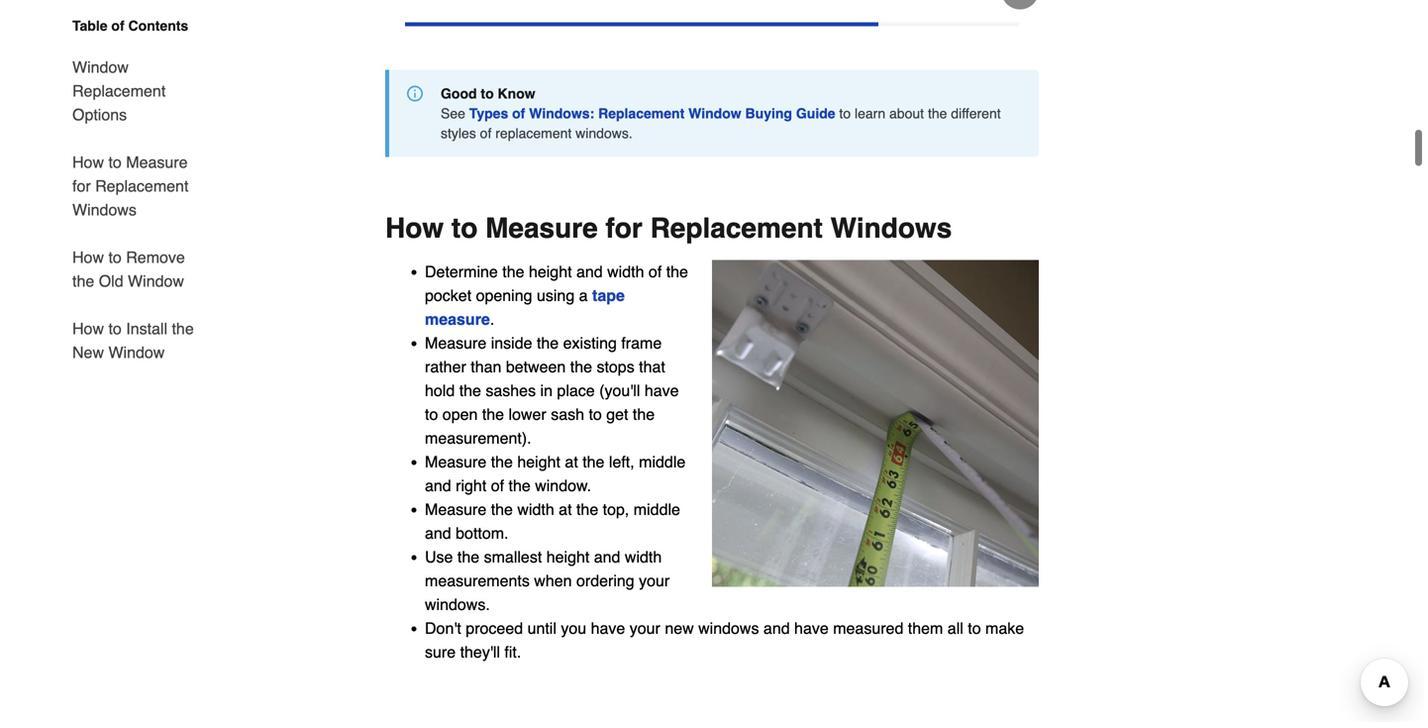 Task type: describe. For each thing, give the bounding box(es) containing it.
of inside the to learn about the different styles of replacement windows.
[[480, 133, 492, 149]]

the inside the how to remove the old window
[[72, 272, 94, 290]]

see types of windows: replacement window buying guide
[[441, 113, 836, 129]]

measure up determine the height and width of the pocket opening using a
[[486, 220, 598, 252]]

to inside the to learn about the different styles of replacement windows.
[[840, 113, 851, 129]]

frame
[[622, 342, 662, 360]]

types of windows: replacement window buying guide link
[[469, 113, 836, 129]]

place
[[557, 389, 595, 408]]

how to measure for replacement windows inside table of contents element
[[72, 153, 189, 219]]

to up determine
[[452, 220, 478, 252]]

windows:
[[529, 113, 595, 129]]

to learn about the different styles of replacement windows.
[[441, 113, 1001, 149]]

how to remove the old window link
[[72, 234, 205, 305]]

different
[[952, 113, 1001, 129]]

remove
[[126, 248, 185, 267]]

measure inside the existing frame rather than between the stops that hold the sashes in place (you'll have to open the lower sash to get the measurement). measure the height at the left, middle and right of the window. measure the width at the top, middle and bottom. use the smallest height and width measurements when ordering your windows. don't proceed until you have your new windows and have measured them all to make sure they'll fit.
[[425, 342, 1025, 669]]

and left right
[[425, 484, 452, 503]]

1 vertical spatial width
[[518, 508, 555, 526]]

sure
[[425, 651, 456, 669]]

for inside how to measure for replacement windows
[[72, 177, 91, 195]]

measure down right
[[425, 508, 487, 526]]

determine the height and width of the pocket opening using a
[[425, 270, 689, 312]]

0 vertical spatial middle
[[639, 461, 686, 479]]

table of contents element
[[56, 16, 205, 365]]

2 vertical spatial height
[[547, 556, 590, 574]]

1 horizontal spatial for
[[606, 220, 643, 252]]

good to know
[[441, 93, 536, 109]]

about
[[890, 113, 925, 129]]

windows inside table of contents element
[[72, 201, 137, 219]]

buying
[[746, 113, 793, 129]]

options
[[72, 106, 127, 124]]

fit.
[[505, 651, 522, 669]]

height inside determine the height and width of the pocket opening using a
[[529, 270, 572, 289]]

to down hold
[[425, 413, 438, 431]]

1 vertical spatial height
[[518, 461, 561, 479]]

measurements
[[425, 579, 530, 598]]

top,
[[603, 508, 630, 526]]

2 horizontal spatial have
[[795, 627, 829, 645]]

inside
[[491, 342, 533, 360]]

tape measure link
[[425, 294, 625, 336]]

left,
[[609, 461, 635, 479]]

existing
[[563, 342, 617, 360]]

proceed
[[466, 627, 523, 645]]

in
[[541, 389, 553, 408]]

(you'll
[[600, 389, 641, 408]]

them
[[908, 627, 944, 645]]

the inside the how to install the new window
[[172, 320, 194, 338]]

lower
[[509, 413, 547, 431]]

than
[[471, 365, 502, 384]]

bottom.
[[456, 532, 509, 550]]

all
[[948, 627, 964, 645]]

windows. inside measure inside the existing frame rather than between the stops that hold the sashes in place (you'll have to open the lower sash to get the measurement). measure the height at the left, middle and right of the window. measure the width at the top, middle and bottom. use the smallest height and width measurements when ordering your windows. don't proceed until you have your new windows and have measured them all to make sure they'll fit.
[[425, 603, 490, 622]]

and up the use
[[425, 532, 452, 550]]

new
[[72, 343, 104, 362]]

arrow right image
[[1011, 0, 1031, 8]]

of down know
[[512, 113, 526, 129]]

when
[[534, 579, 572, 598]]

measure up right
[[425, 461, 487, 479]]

to inside the how to remove the old window
[[108, 248, 122, 267]]

.
[[490, 318, 495, 336]]

how to install the new window
[[72, 320, 194, 362]]

how for how to install the new window link
[[72, 320, 104, 338]]

of inside measure inside the existing frame rather than between the stops that hold the sashes in place (you'll have to open the lower sash to get the measurement). measure the height at the left, middle and right of the window. measure the width at the top, middle and bottom. use the smallest height and width measurements when ordering your windows. don't proceed until you have your new windows and have measured them all to make sure they'll fit.
[[491, 484, 504, 503]]

and inside determine the height and width of the pocket opening using a
[[577, 270, 603, 289]]

new
[[665, 627, 694, 645]]

to inside the how to install the new window
[[108, 320, 122, 338]]

sash
[[551, 413, 585, 431]]

stops
[[597, 365, 635, 384]]

table
[[72, 18, 108, 34]]

and up ordering
[[594, 556, 621, 574]]

windows. inside the to learn about the different styles of replacement windows.
[[576, 133, 633, 149]]

smallest
[[484, 556, 542, 574]]

how to install the new window link
[[72, 305, 205, 365]]



Task type: locate. For each thing, give the bounding box(es) containing it.
how inside the how to remove the old window
[[72, 248, 104, 267]]

of right right
[[491, 484, 504, 503]]

0 vertical spatial windows
[[72, 201, 137, 219]]

measure inside how to measure for replacement windows
[[126, 153, 188, 171]]

0 vertical spatial for
[[72, 177, 91, 195]]

of inside determine the height and width of the pocket opening using a
[[649, 270, 662, 289]]

styles
[[441, 133, 476, 149]]

between
[[506, 365, 566, 384]]

windows. up don't
[[425, 603, 490, 622]]

1 vertical spatial at
[[559, 508, 572, 526]]

replacement
[[496, 133, 572, 149]]

height up when
[[547, 556, 590, 574]]

0 horizontal spatial how to measure for replacement windows
[[72, 153, 189, 219]]

measure
[[425, 318, 490, 336]]

install
[[126, 320, 167, 338]]

your
[[639, 579, 670, 598], [630, 627, 661, 645]]

0 vertical spatial windows.
[[576, 133, 633, 149]]

to up old
[[108, 248, 122, 267]]

your left new
[[630, 627, 661, 645]]

0 horizontal spatial windows.
[[425, 603, 490, 622]]

0 vertical spatial your
[[639, 579, 670, 598]]

for down options on the left
[[72, 177, 91, 195]]

a measuring tape on a window. image
[[712, 268, 1039, 595]]

how inside the how to install the new window
[[72, 320, 104, 338]]

1 vertical spatial how to measure for replacement windows
[[385, 220, 953, 252]]

and right windows
[[764, 627, 790, 645]]

measure
[[126, 153, 188, 171], [486, 220, 598, 252], [425, 342, 487, 360], [425, 461, 487, 479], [425, 508, 487, 526]]

right
[[456, 484, 487, 503]]

1 horizontal spatial how to measure for replacement windows
[[385, 220, 953, 252]]

window down table
[[72, 58, 129, 76]]

0 horizontal spatial for
[[72, 177, 91, 195]]

know
[[498, 93, 536, 109]]

learn
[[855, 113, 886, 129]]

good
[[441, 93, 477, 109]]

to left learn
[[840, 113, 851, 129]]

have
[[645, 389, 679, 408], [591, 627, 626, 645], [795, 627, 829, 645]]

how to measure for replacement windows up tape
[[385, 220, 953, 252]]

and
[[577, 270, 603, 289], [425, 484, 452, 503], [425, 532, 452, 550], [594, 556, 621, 574], [764, 627, 790, 645]]

1 vertical spatial your
[[630, 627, 661, 645]]

1 vertical spatial windows
[[831, 220, 953, 252]]

0 horizontal spatial windows
[[72, 201, 137, 219]]

to down options on the left
[[108, 153, 122, 171]]

using
[[537, 294, 575, 312]]

rather
[[425, 365, 467, 384]]

guide
[[797, 113, 836, 129]]

0 vertical spatial width
[[608, 270, 645, 289]]

width up tape
[[608, 270, 645, 289]]

1 horizontal spatial have
[[645, 389, 679, 408]]

and up a
[[577, 270, 603, 289]]

1 vertical spatial windows.
[[425, 603, 490, 622]]

window replacement options link
[[72, 44, 205, 139]]

height
[[529, 270, 572, 289], [518, 461, 561, 479], [547, 556, 590, 574]]

measurement).
[[425, 437, 532, 455]]

how
[[72, 153, 104, 171], [385, 220, 444, 252], [72, 248, 104, 267], [72, 320, 104, 338]]

determine
[[425, 270, 498, 289]]

window
[[72, 58, 129, 76], [689, 113, 742, 129], [128, 272, 184, 290], [108, 343, 165, 362]]

have right you
[[591, 627, 626, 645]]

table of contents
[[72, 18, 188, 34]]

make
[[986, 627, 1025, 645]]

window for how to install the new window
[[108, 343, 165, 362]]

measure down window replacement options link
[[126, 153, 188, 171]]

contents
[[128, 18, 188, 34]]

don't
[[425, 627, 462, 645]]

see
[[441, 113, 466, 129]]

0 vertical spatial how to measure for replacement windows
[[72, 153, 189, 219]]

how to measure for replacement windows
[[72, 153, 189, 219], [385, 220, 953, 252]]

window for see types of windows: replacement window buying guide
[[689, 113, 742, 129]]

types
[[469, 113, 509, 129]]

at down "window."
[[559, 508, 572, 526]]

middle
[[639, 461, 686, 479], [634, 508, 681, 526]]

window replacement options
[[72, 58, 166, 124]]

window left buying
[[689, 113, 742, 129]]

middle right left,
[[639, 461, 686, 479]]

they'll
[[460, 651, 500, 669]]

have left 'measured'
[[795, 627, 829, 645]]

you
[[561, 627, 587, 645]]

how to measure for replacement windows up remove
[[72, 153, 189, 219]]

get
[[607, 413, 629, 431]]

the
[[928, 113, 948, 129], [503, 270, 525, 289], [667, 270, 689, 289], [72, 272, 94, 290], [172, 320, 194, 338], [537, 342, 559, 360], [571, 365, 593, 384], [459, 389, 482, 408], [482, 413, 504, 431], [633, 413, 655, 431], [491, 461, 513, 479], [583, 461, 605, 479], [509, 484, 531, 503], [491, 508, 513, 526], [577, 508, 599, 526], [458, 556, 480, 574]]

to left get
[[589, 413, 602, 431]]

width up ordering
[[625, 556, 662, 574]]

tape measure
[[425, 294, 625, 336]]

of
[[111, 18, 124, 34], [512, 113, 526, 129], [480, 133, 492, 149], [649, 270, 662, 289], [491, 484, 504, 503]]

a
[[579, 294, 588, 312]]

0 vertical spatial height
[[529, 270, 572, 289]]

your right ordering
[[639, 579, 670, 598]]

1 horizontal spatial windows
[[831, 220, 953, 252]]

windows
[[699, 627, 759, 645]]

measure down 'measure'
[[425, 342, 487, 360]]

windows
[[72, 201, 137, 219], [831, 220, 953, 252]]

that
[[639, 365, 666, 384]]

to
[[481, 93, 494, 109], [840, 113, 851, 129], [108, 153, 122, 171], [452, 220, 478, 252], [108, 248, 122, 267], [108, 320, 122, 338], [425, 413, 438, 431], [589, 413, 602, 431], [968, 627, 982, 645]]

of right table
[[111, 18, 124, 34]]

1 vertical spatial middle
[[634, 508, 681, 526]]

width
[[608, 270, 645, 289], [518, 508, 555, 526], [625, 556, 662, 574]]

window down remove
[[128, 272, 184, 290]]

middle right top,
[[634, 508, 681, 526]]

windows.
[[576, 133, 633, 149], [425, 603, 490, 622]]

width down "window."
[[518, 508, 555, 526]]

how inside how to measure for replacement windows link
[[72, 153, 104, 171]]

height up the using
[[529, 270, 572, 289]]

measured
[[834, 627, 904, 645]]

for
[[72, 177, 91, 195], [606, 220, 643, 252]]

the inside the to learn about the different styles of replacement windows.
[[928, 113, 948, 129]]

use
[[425, 556, 453, 574]]

width inside determine the height and width of the pocket opening using a
[[608, 270, 645, 289]]

how to measure for replacement windows link
[[72, 139, 205, 234]]

how up old
[[72, 248, 104, 267]]

windows. down see types of windows: replacement window buying guide
[[576, 133, 633, 149]]

open
[[443, 413, 478, 431]]

how for 'how to remove the old window' link
[[72, 248, 104, 267]]

of up the frame
[[649, 270, 662, 289]]

sashes
[[486, 389, 536, 408]]

at up "window."
[[565, 461, 578, 479]]

1 horizontal spatial windows.
[[576, 133, 633, 149]]

0 horizontal spatial have
[[591, 627, 626, 645]]

window inside "window replacement options"
[[72, 58, 129, 76]]

have down the that
[[645, 389, 679, 408]]

hold
[[425, 389, 455, 408]]

window inside the how to remove the old window
[[128, 272, 184, 290]]

of down types
[[480, 133, 492, 149]]

replacement
[[72, 82, 166, 100], [599, 113, 685, 129], [95, 177, 189, 195], [651, 220, 823, 252]]

window inside the how to install the new window
[[108, 343, 165, 362]]

pocket
[[425, 294, 472, 312]]

window down install on the left top of page
[[108, 343, 165, 362]]

to up types
[[481, 93, 494, 109]]

to right all
[[968, 627, 982, 645]]

window.
[[535, 484, 592, 503]]

how down options on the left
[[72, 153, 104, 171]]

how for how to measure for replacement windows link
[[72, 153, 104, 171]]

opening
[[476, 294, 533, 312]]

old
[[99, 272, 123, 290]]

for up tape
[[606, 220, 643, 252]]

how up new on the left
[[72, 320, 104, 338]]

1 vertical spatial for
[[606, 220, 643, 252]]

until
[[528, 627, 557, 645]]

height up "window."
[[518, 461, 561, 479]]

window for how to remove the old window
[[128, 272, 184, 290]]

ordering
[[577, 579, 635, 598]]

0 vertical spatial at
[[565, 461, 578, 479]]

how up determine
[[385, 220, 444, 252]]

2 vertical spatial width
[[625, 556, 662, 574]]

info image
[[407, 93, 423, 109]]

to left install on the left top of page
[[108, 320, 122, 338]]

how to remove the old window
[[72, 248, 185, 290]]

tape
[[593, 294, 625, 312]]

scrollbar
[[405, 30, 879, 34]]



Task type: vqa. For each thing, say whether or not it's contained in the screenshot.
the bottom the for
yes



